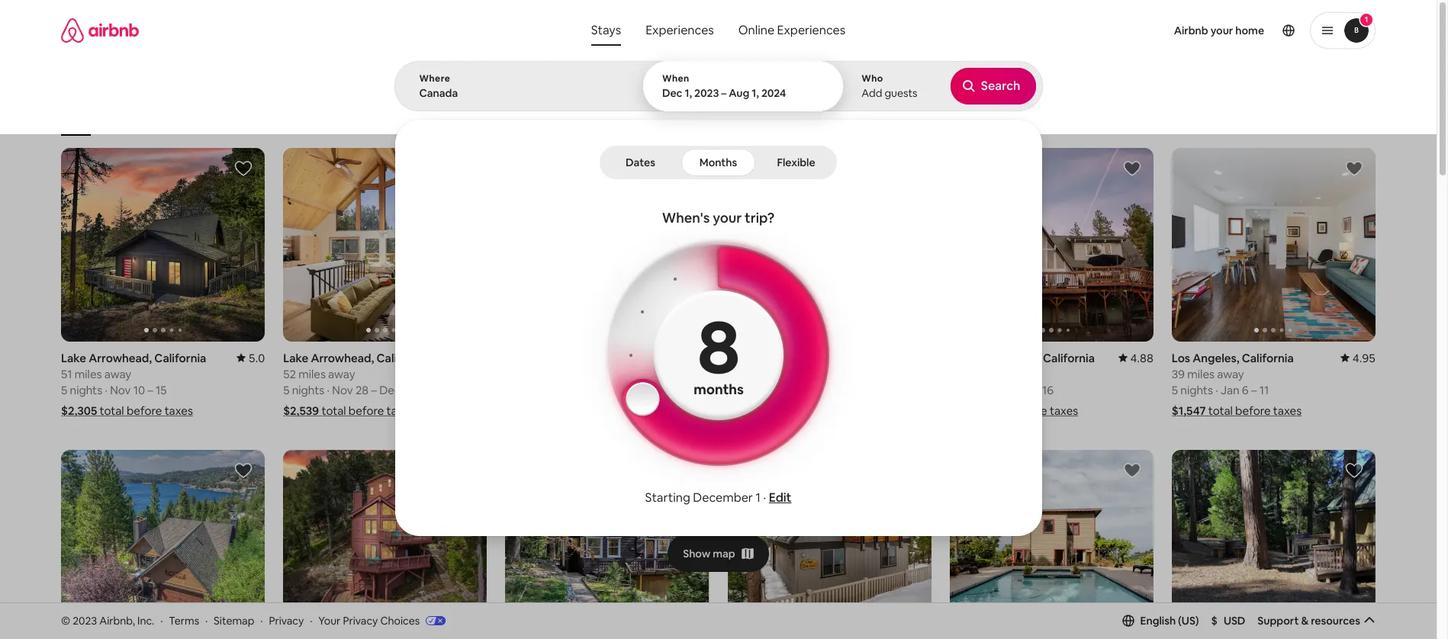 Task type: describe. For each thing, give the bounding box(es) containing it.
add
[[862, 86, 882, 100]]

months
[[700, 156, 737, 169]]

12
[[578, 383, 589, 397]]

jan
[[1221, 383, 1240, 397]]

away for 3
[[328, 367, 355, 381]]

– inside lake arrowhead, california 52 miles away 5 nights · nov 28 – dec 3 $2,539 total before taxes
[[371, 383, 377, 397]]

28
[[356, 383, 369, 397]]

map
[[713, 547, 735, 561]]

nov 11 – 16 total before taxes
[[985, 383, 1078, 418]]

total inside lake arrowhead, california 52 miles away 5 nights · nov 28 – dec 3 $2,539 total before taxes
[[322, 404, 346, 418]]

trip?
[[745, 209, 775, 227]]

terms
[[169, 614, 199, 628]]

dec inside lake arrowhead, california 52 miles away 5 nights · nov 28 – dec 3 $2,539 total before taxes
[[379, 383, 401, 397]]

english (us)
[[1140, 614, 1199, 628]]

treehouses
[[901, 113, 951, 125]]

$1,221
[[728, 404, 760, 418]]

starting december 1 · edit
[[645, 490, 792, 506]]

dec inside lake arrowhead, california 52 miles away 5 nights · dec 10 – 15 $1,221 total before taxes
[[777, 383, 798, 397]]

california for $2,305
[[154, 351, 206, 365]]

before inside nov 12 – 17 total before taxes
[[570, 404, 605, 418]]

5.0 out of 5 average rating image
[[236, 351, 265, 365]]

stays tab panel
[[394, 61, 1043, 536]]

4.88 out of 5 average rating image
[[1118, 351, 1154, 365]]

before inside los angeles, california 39 miles away 5 nights · jan 6 – 11 $1,547 total before taxes
[[1236, 404, 1271, 418]]

5 arrowhead, from the left
[[977, 351, 1041, 365]]

terms · sitemap · privacy ·
[[169, 614, 312, 628]]

dates button
[[603, 149, 678, 176]]

Where field
[[419, 86, 619, 100]]

miles for los angeles, california 39 miles away 5 nights · jan 6 – 11 $1,547 total before taxes
[[1188, 367, 1215, 381]]

4.94 out of 5 average rating image
[[674, 351, 709, 365]]

amazing views
[[389, 113, 454, 125]]

15 for dec
[[823, 383, 834, 397]]

· inside the stays tab panel
[[763, 490, 766, 506]]

39
[[1172, 367, 1185, 381]]

total inside nov 12 – 17 total before taxes
[[543, 404, 567, 418]]

lake inside lake arrowhead, california 51 miles away 5 nights · nov 10 – 15 $2,305 total before taxes
[[61, 351, 86, 365]]

lake inside lake arrowhead, california 52 miles away 5 nights · nov 28 – dec 3 $2,539 total before taxes
[[283, 351, 308, 365]]

add to wishlist: lake arrowhead, california image for nov 12 – 17 total before taxes
[[679, 159, 697, 178]]

december
[[693, 490, 753, 506]]

© 2023 airbnb, inc. ·
[[61, 614, 163, 628]]

away for $1,221
[[773, 367, 800, 381]]

sitemap
[[214, 614, 254, 628]]

total inside lake arrowhead, california 52 miles away 5 nights · dec 10 – 15 $1,221 total before taxes
[[763, 404, 787, 418]]

edit
[[769, 490, 792, 506]]

total before taxes button for 11
[[950, 404, 1078, 418]]

what can we help you find? tab list
[[579, 15, 726, 46]]

miles for lake arrowhead, california 51 miles away 5 nights · nov 10 – 15 $2,305 total before taxes
[[75, 367, 102, 381]]

11 inside "nov 11 – 16 total before taxes"
[[1022, 383, 1032, 397]]

2023 inside when dec 1, 2023 – aug 1, 2024
[[694, 86, 719, 100]]

where
[[419, 72, 450, 85]]

nights for lake arrowhead, california 52 miles away 5 nights · dec 10 – 15 $1,221 total before taxes
[[736, 383, 769, 397]]

2 1, from the left
[[752, 86, 759, 100]]

arrowhead, for 3
[[311, 351, 374, 365]]

off-
[[612, 113, 630, 125]]

countryside
[[824, 113, 877, 125]]

california for 3
[[377, 351, 428, 365]]

california for $1,547
[[1242, 351, 1294, 365]]

taxes inside los angeles, california 39 miles away 5 nights · jan 6 – 11 $1,547 total before taxes
[[1273, 404, 1302, 418]]

$2,305
[[61, 404, 97, 418]]

show
[[683, 547, 711, 561]]

stays button
[[579, 15, 633, 46]]

· inside los angeles, california 39 miles away 5 nights · jan 6 – 11 $1,547 total before taxes
[[1216, 383, 1218, 397]]

sitemap link
[[214, 614, 254, 628]]

– inside nov 12 – 17 total before taxes
[[591, 383, 597, 397]]

online experiences
[[738, 22, 846, 38]]

your for airbnb
[[1211, 24, 1233, 37]]

5 for los angeles, california 39 miles away 5 nights · jan 6 – 11 $1,547 total before taxes
[[1172, 383, 1178, 397]]

amazing
[[389, 113, 427, 125]]

taxes inside "nov 11 – 16 total before taxes"
[[1050, 404, 1078, 418]]

nov inside nov 12 – 17 total before taxes
[[554, 383, 575, 397]]

nights for lake arrowhead, california 52 miles away 5 nights · nov 28 – dec 3 $2,539 total before taxes
[[292, 383, 324, 397]]

experiences button
[[633, 15, 726, 46]]

nov inside "nov 11 – 16 total before taxes"
[[999, 383, 1020, 397]]

when
[[662, 72, 690, 85]]

5 for lake arrowhead, california 52 miles away 5 nights · dec 10 – 15 $1,221 total before taxes
[[728, 383, 734, 397]]

los
[[1172, 351, 1190, 365]]

taxes inside lake arrowhead, california 52 miles away 5 nights · nov 28 – dec 3 $2,539 total before taxes
[[387, 404, 415, 418]]

$2,539
[[283, 404, 319, 418]]

who
[[862, 72, 883, 85]]

– inside "nov 11 – 16 total before taxes"
[[1034, 383, 1040, 397]]

skiing
[[554, 113, 580, 125]]

when's your trip?
[[662, 209, 775, 227]]

terms link
[[169, 614, 199, 628]]

stays
[[591, 22, 621, 38]]

guests
[[885, 86, 918, 100]]

total before taxes button for 12
[[505, 404, 636, 418]]

english (us) button
[[1122, 614, 1199, 628]]

group containing amazing views
[[61, 76, 1114, 136]]

grid
[[648, 113, 665, 125]]

online
[[738, 22, 775, 38]]

away for $2,305
[[104, 367, 131, 381]]

away for $1,547
[[1217, 367, 1244, 381]]

show map button
[[668, 535, 769, 572]]

nights for lake arrowhead, california 51 miles away 5 nights · nov 10 – 15 $2,305 total before taxes
[[70, 383, 102, 397]]

4 arrowhead, from the left
[[533, 351, 596, 365]]

· inside lake arrowhead, california 51 miles away 5 nights · nov 10 – 15 $2,305 total before taxes
[[105, 383, 107, 397]]

choices
[[380, 614, 420, 628]]

support & resources
[[1258, 614, 1361, 628]]

add to wishlist: lake arrowhead, california image for nov 11 – 16 total before taxes
[[1123, 159, 1141, 178]]

before inside lake arrowhead, california 51 miles away 5 nights · nov 10 – 15 $2,305 total before taxes
[[127, 404, 162, 418]]

los angeles, california 39 miles away 5 nights · jan 6 – 11 $1,547 total before taxes
[[1172, 351, 1302, 418]]

support
[[1258, 614, 1299, 628]]

nov 12 – 17 total before taxes
[[543, 383, 636, 418]]

camping
[[977, 113, 1017, 125]]

52 for lake arrowhead, california 52 miles away 5 nights · nov 28 – dec 3 $2,539 total before taxes
[[283, 367, 296, 381]]

15 for nov
[[156, 383, 167, 397]]

4.95 out of 5 average rating image
[[1341, 351, 1376, 365]]

taxes inside lake arrowhead, california 51 miles away 5 nights · nov 10 – 15 $2,305 total before taxes
[[165, 404, 193, 418]]

dec inside when dec 1, 2023 – aug 1, 2024
[[662, 86, 683, 100]]

– inside when dec 1, 2023 – aug 1, 2024
[[721, 86, 727, 100]]

1 button
[[1310, 12, 1376, 49]]

lake inside 'group'
[[701, 113, 721, 125]]

profile element
[[871, 0, 1376, 61]]

$
[[1211, 614, 1218, 628]]

nov inside lake arrowhead, california 52 miles away 5 nights · nov 28 – dec 3 $2,539 total before taxes
[[332, 383, 353, 397]]

6
[[1242, 383, 1249, 397]]

16
[[1042, 383, 1054, 397]]

3
[[403, 383, 410, 397]]

5.0
[[249, 351, 265, 365]]

angeles,
[[1193, 351, 1240, 365]]



Task type: locate. For each thing, give the bounding box(es) containing it.
total before taxes button
[[505, 404, 636, 418], [950, 404, 1078, 418]]

california inside lake arrowhead, california 52 miles away 5 nights · dec 10 – 15 $1,221 total before taxes
[[821, 351, 873, 365]]

5 inside los angeles, california 39 miles away 5 nights · jan 6 – 11 $1,547 total before taxes
[[1172, 383, 1178, 397]]

15 inside lake arrowhead, california 52 miles away 5 nights · dec 10 – 15 $1,221 total before taxes
[[823, 383, 834, 397]]

10
[[133, 383, 145, 397], [800, 383, 812, 397]]

2023 left aug
[[694, 86, 719, 100]]

2 horizontal spatial dec
[[777, 383, 798, 397]]

52 up $2,539 on the bottom left of the page
[[283, 367, 296, 381]]

2 total before taxes button from the left
[[950, 404, 1078, 418]]

nights inside los angeles, california 39 miles away 5 nights · jan 6 – 11 $1,547 total before taxes
[[1181, 383, 1213, 397]]

lake arrowhead, california 52 miles away 5 nights · nov 28 – dec 3 $2,539 total before taxes
[[283, 351, 428, 418]]

california inside lake arrowhead, california 51 miles away 5 nights · nov 10 – 15 $2,305 total before taxes
[[154, 351, 206, 365]]

before inside lake arrowhead, california 52 miles away 5 nights · nov 28 – dec 3 $2,539 total before taxes
[[349, 404, 384, 418]]

6 taxes from the left
[[1273, 404, 1302, 418]]

none search field containing 8
[[394, 0, 1043, 536]]

1 1, from the left
[[685, 86, 692, 100]]

taxes inside nov 12 – 17 total before taxes
[[608, 404, 636, 418]]

52 inside lake arrowhead, california 52 miles away 5 nights · dec 10 – 15 $1,221 total before taxes
[[728, 367, 740, 381]]

california
[[154, 351, 206, 365], [821, 351, 873, 365], [377, 351, 428, 365], [599, 351, 651, 365], [1043, 351, 1095, 365], [1242, 351, 1294, 365]]

1 privacy from the left
[[269, 614, 304, 628]]

4.95
[[1353, 351, 1376, 365]]

flexible button
[[758, 149, 834, 176]]

10 inside lake arrowhead, california 51 miles away 5 nights · nov 10 – 15 $2,305 total before taxes
[[133, 383, 145, 397]]

nights inside lake arrowhead, california 52 miles away 5 nights · dec 10 – 15 $1,221 total before taxes
[[736, 383, 769, 397]]

lake arrowhead, california 51 miles away 5 nights · nov 10 – 15 $2,305 total before taxes
[[61, 351, 206, 418]]

edit button
[[769, 490, 792, 506]]

before inside lake arrowhead, california 52 miles away 5 nights · dec 10 – 15 $1,221 total before taxes
[[790, 404, 825, 418]]

your inside 'link'
[[1211, 24, 1233, 37]]

17
[[600, 383, 611, 397]]

10 inside lake arrowhead, california 52 miles away 5 nights · dec 10 – 15 $1,221 total before taxes
[[800, 383, 812, 397]]

4.88
[[1131, 351, 1154, 365]]

before down 6
[[1236, 404, 1271, 418]]

privacy link
[[269, 614, 304, 628]]

5 for lake arrowhead, california 51 miles away 5 nights · nov 10 – 15 $2,305 total before taxes
[[61, 383, 67, 397]]

1 taxes from the left
[[165, 404, 193, 418]]

the-
[[630, 113, 648, 125]]

2 5 from the left
[[728, 383, 734, 397]]

5 for lake arrowhead, california 52 miles away 5 nights · nov 28 – dec 3 $2,539 total before taxes
[[283, 383, 290, 397]]

1 miles from the left
[[75, 367, 102, 381]]

1 horizontal spatial 2023
[[694, 86, 719, 100]]

0 horizontal spatial add to wishlist: lake arrowhead, california image
[[679, 159, 697, 178]]

0 horizontal spatial 52
[[283, 367, 296, 381]]

dec down 'when'
[[662, 86, 683, 100]]

aug
[[729, 86, 750, 100]]

arrowhead, for $2,305
[[89, 351, 152, 365]]

52 up $1,221 at the bottom right of page
[[728, 367, 740, 381]]

0 horizontal spatial 1,
[[685, 86, 692, 100]]

2 10 from the left
[[800, 383, 812, 397]]

months
[[693, 380, 743, 398]]

before right $2,305
[[127, 404, 162, 418]]

0 horizontal spatial 1
[[756, 490, 761, 506]]

experiences up 'when'
[[646, 22, 714, 38]]

10 for nov
[[133, 383, 145, 397]]

52 inside lake arrowhead, california 52 miles away 5 nights · nov 28 – dec 3 $2,539 total before taxes
[[283, 367, 296, 381]]

6 california from the left
[[1242, 351, 1294, 365]]

5 up $2,539 on the bottom left of the page
[[283, 383, 290, 397]]

1 nov from the left
[[110, 383, 131, 397]]

miles inside los angeles, california 39 miles away 5 nights · jan 6 – 11 $1,547 total before taxes
[[1188, 367, 1215, 381]]

1 vertical spatial 1
[[756, 490, 761, 506]]

before
[[127, 404, 162, 418], [790, 404, 825, 418], [349, 404, 384, 418], [570, 404, 605, 418], [1012, 404, 1047, 418], [1236, 404, 1271, 418]]

views
[[429, 113, 454, 125]]

miles up $1,221 at the bottom right of page
[[743, 367, 770, 381]]

miles inside lake arrowhead, california 51 miles away 5 nights · nov 10 – 15 $2,305 total before taxes
[[75, 367, 102, 381]]

who add guests
[[862, 72, 918, 100]]

3 arrowhead, from the left
[[311, 351, 374, 365]]

taxes inside lake arrowhead, california 52 miles away 5 nights · dec 10 – 15 $1,221 total before taxes
[[828, 404, 856, 418]]

2 15 from the left
[[823, 383, 834, 397]]

1 experiences from the left
[[646, 22, 714, 38]]

1 before from the left
[[127, 404, 162, 418]]

0 horizontal spatial 15
[[156, 383, 167, 397]]

lake arrowhead, california up 16
[[950, 351, 1095, 365]]

2 california from the left
[[821, 351, 873, 365]]

3 5 from the left
[[283, 383, 290, 397]]

0 horizontal spatial add to wishlist: los angeles, california image
[[1123, 462, 1141, 480]]

3 california from the left
[[377, 351, 428, 365]]

nights up $2,305
[[70, 383, 102, 397]]

5 total from the left
[[985, 404, 1010, 418]]

airbnb your home link
[[1165, 14, 1274, 47]]

5 inside lake arrowhead, california 52 miles away 5 nights · dec 10 – 15 $1,221 total before taxes
[[728, 383, 734, 397]]

8
[[697, 299, 740, 394]]

before inside "nov 11 – 16 total before taxes"
[[1012, 404, 1047, 418]]

nights inside lake arrowhead, california 52 miles away 5 nights · nov 28 – dec 3 $2,539 total before taxes
[[292, 383, 324, 397]]

52
[[728, 367, 740, 381], [283, 367, 296, 381]]

0 vertical spatial add to wishlist: los angeles, california image
[[1345, 159, 1364, 178]]

4 taxes from the left
[[608, 404, 636, 418]]

5 california from the left
[[1043, 351, 1095, 365]]

0 horizontal spatial 11
[[1022, 383, 1032, 397]]

3 total from the left
[[322, 404, 346, 418]]

your for when's
[[713, 209, 742, 227]]

11 inside los angeles, california 39 miles away 5 nights · jan 6 – 11 $1,547 total before taxes
[[1260, 383, 1269, 397]]

1 horizontal spatial total before taxes button
[[950, 404, 1078, 418]]

usd
[[1224, 614, 1246, 628]]

tab list
[[603, 146, 834, 179]]

6 before from the left
[[1236, 404, 1271, 418]]

arrowhead, up 28
[[311, 351, 374, 365]]

arrowhead, up 12
[[533, 351, 596, 365]]

dates
[[626, 156, 655, 169]]

5 inside lake arrowhead, california 51 miles away 5 nights · nov 10 – 15 $2,305 total before taxes
[[61, 383, 67, 397]]

3 before from the left
[[349, 404, 384, 418]]

lake inside lake arrowhead, california 52 miles away 5 nights · dec 10 – 15 $1,221 total before taxes
[[728, 351, 753, 365]]

dec
[[662, 86, 683, 100], [777, 383, 798, 397], [379, 383, 401, 397]]

2 52 from the left
[[283, 367, 296, 381]]

add to wishlist: lake arrowhead, california image
[[679, 159, 697, 178], [1123, 159, 1141, 178]]

your
[[318, 614, 341, 628]]

1 arrowhead, from the left
[[89, 351, 152, 365]]

mansions
[[479, 113, 520, 125]]

when's
[[662, 209, 710, 227]]

california inside los angeles, california 39 miles away 5 nights · jan 6 – 11 $1,547 total before taxes
[[1242, 351, 1294, 365]]

1 horizontal spatial lake arrowhead, california
[[950, 351, 1095, 365]]

2 miles from the left
[[743, 367, 770, 381]]

group
[[61, 76, 1114, 136], [61, 148, 265, 342], [283, 148, 487, 342], [505, 148, 709, 342], [728, 148, 931, 342], [950, 148, 1154, 342], [1172, 148, 1376, 342], [61, 450, 265, 639], [283, 450, 487, 639], [505, 450, 709, 639], [728, 450, 931, 639], [950, 450, 1154, 639], [1172, 450, 1376, 639]]

1 away from the left
[[104, 367, 131, 381]]

flexible
[[777, 156, 815, 169]]

1 nights from the left
[[70, 383, 102, 397]]

4 total from the left
[[543, 404, 567, 418]]

0 horizontal spatial dec
[[379, 383, 401, 397]]

0 horizontal spatial 2023
[[73, 614, 97, 628]]

2 nights from the left
[[736, 383, 769, 397]]

4 away from the left
[[1217, 367, 1244, 381]]

·
[[105, 383, 107, 397], [771, 383, 774, 397], [327, 383, 330, 397], [1216, 383, 1218, 397], [763, 490, 766, 506], [160, 614, 163, 628], [205, 614, 208, 628], [260, 614, 263, 628], [310, 614, 312, 628]]

– inside los angeles, california 39 miles away 5 nights · jan 6 – 11 $1,547 total before taxes
[[1251, 383, 1257, 397]]

None search field
[[394, 0, 1043, 536]]

2 nov from the left
[[332, 383, 353, 397]]

(us)
[[1178, 614, 1199, 628]]

lake arrowhead, california for 12
[[505, 351, 651, 365]]

miles inside lake arrowhead, california 52 miles away 5 nights · nov 28 – dec 3 $2,539 total before taxes
[[298, 367, 326, 381]]

1 horizontal spatial privacy
[[343, 614, 378, 628]]

nights inside lake arrowhead, california 51 miles away 5 nights · nov 10 – 15 $2,305 total before taxes
[[70, 383, 102, 397]]

0 horizontal spatial experiences
[[646, 22, 714, 38]]

miles for lake arrowhead, california 52 miles away 5 nights · nov 28 – dec 3 $2,539 total before taxes
[[298, 367, 326, 381]]

$ usd
[[1211, 614, 1246, 628]]

privacy right your
[[343, 614, 378, 628]]

away
[[104, 367, 131, 381], [773, 367, 800, 381], [328, 367, 355, 381], [1217, 367, 1244, 381]]

0 vertical spatial 1
[[1365, 14, 1368, 24]]

airbnb your home
[[1174, 24, 1264, 37]]

design
[[763, 113, 793, 125]]

starting
[[645, 490, 690, 506]]

miles right 51
[[75, 367, 102, 381]]

0 vertical spatial your
[[1211, 24, 1233, 37]]

4.94
[[686, 351, 709, 365]]

dec left 3
[[379, 383, 401, 397]]

· inside lake arrowhead, california 52 miles away 5 nights · dec 10 – 15 $1,221 total before taxes
[[771, 383, 774, 397]]

· inside lake arrowhead, california 52 miles away 5 nights · nov 28 – dec 3 $2,539 total before taxes
[[327, 383, 330, 397]]

home
[[1236, 24, 1264, 37]]

1 add to wishlist: lake arrowhead, california image from the left
[[679, 159, 697, 178]]

miles up $2,539 on the bottom left of the page
[[298, 367, 326, 381]]

1 vertical spatial 2023
[[73, 614, 97, 628]]

– inside lake arrowhead, california 51 miles away 5 nights · nov 10 – 15 $2,305 total before taxes
[[147, 383, 153, 397]]

1 total from the left
[[100, 404, 124, 418]]

arrowhead, inside lake arrowhead, california 52 miles away 5 nights · dec 10 – 15 $1,221 total before taxes
[[755, 351, 819, 365]]

2023
[[694, 86, 719, 100], [73, 614, 97, 628]]

1 vertical spatial add to wishlist: los angeles, california image
[[1123, 462, 1141, 480]]

away inside lake arrowhead, california 51 miles away 5 nights · nov 10 – 15 $2,305 total before taxes
[[104, 367, 131, 381]]

5 down 51
[[61, 383, 67, 397]]

5
[[61, 383, 67, 397], [728, 383, 734, 397], [283, 383, 290, 397], [1172, 383, 1178, 397]]

4 5 from the left
[[1172, 383, 1178, 397]]

1 horizontal spatial 1,
[[752, 86, 759, 100]]

0 horizontal spatial 10
[[133, 383, 145, 397]]

0 vertical spatial 2023
[[694, 86, 719, 100]]

arrowhead, inside lake arrowhead, california 52 miles away 5 nights · nov 28 – dec 3 $2,539 total before taxes
[[311, 351, 374, 365]]

2 arrowhead, from the left
[[755, 351, 819, 365]]

arrowhead, inside lake arrowhead, california 51 miles away 5 nights · nov 10 – 15 $2,305 total before taxes
[[89, 351, 152, 365]]

display total before taxes switch
[[1335, 97, 1363, 115]]

2 total from the left
[[763, 404, 787, 418]]

your privacy choices link
[[318, 614, 446, 629]]

add to wishlist: twin peaks, california image
[[1345, 462, 1364, 480]]

nov
[[110, 383, 131, 397], [332, 383, 353, 397], [554, 383, 575, 397], [999, 383, 1020, 397]]

away inside lake arrowhead, california 52 miles away 5 nights · nov 28 – dec 3 $2,539 total before taxes
[[328, 367, 355, 381]]

your inside the stays tab panel
[[713, 209, 742, 227]]

arrowhead, for $1,221
[[755, 351, 819, 365]]

experiences inside button
[[646, 22, 714, 38]]

experiences right online
[[777, 22, 846, 38]]

away inside lake arrowhead, california 52 miles away 5 nights · dec 10 – 15 $1,221 total before taxes
[[773, 367, 800, 381]]

1 california from the left
[[154, 351, 206, 365]]

4 before from the left
[[570, 404, 605, 418]]

total
[[100, 404, 124, 418], [763, 404, 787, 418], [322, 404, 346, 418], [543, 404, 567, 418], [985, 404, 1010, 418], [1208, 404, 1233, 418]]

1, right aug
[[752, 86, 759, 100]]

nov inside lake arrowhead, california 51 miles away 5 nights · nov 10 – 15 $2,305 total before taxes
[[110, 383, 131, 397]]

3 nights from the left
[[292, 383, 324, 397]]

california for $1,221
[[821, 351, 873, 365]]

0 horizontal spatial lake arrowhead, california
[[505, 351, 651, 365]]

add to wishlist: lake arrowhead, california image
[[234, 159, 253, 178], [234, 462, 253, 480], [679, 462, 697, 480]]

lake arrowhead, california 52 miles away 5 nights · dec 10 – 15 $1,221 total before taxes
[[728, 351, 873, 418]]

airbnb
[[1174, 24, 1208, 37]]

online experiences link
[[726, 15, 858, 46]]

2 experiences from the left
[[777, 22, 846, 38]]

nights up $1,547
[[1181, 383, 1213, 397]]

total before taxes button down 16
[[950, 404, 1078, 418]]

before down 16
[[1012, 404, 1047, 418]]

miles
[[75, 367, 102, 381], [743, 367, 770, 381], [298, 367, 326, 381], [1188, 367, 1215, 381]]

when dec 1, 2023 – aug 1, 2024
[[662, 72, 786, 100]]

11
[[1022, 383, 1032, 397], [1260, 383, 1269, 397]]

1 11 from the left
[[1022, 383, 1032, 397]]

0 horizontal spatial privacy
[[269, 614, 304, 628]]

3 taxes from the left
[[387, 404, 415, 418]]

15 inside lake arrowhead, california 51 miles away 5 nights · nov 10 – 15 $2,305 total before taxes
[[156, 383, 167, 397]]

3 away from the left
[[328, 367, 355, 381]]

before right $1,221 at the bottom right of page
[[790, 404, 825, 418]]

1 15 from the left
[[156, 383, 167, 397]]

51
[[61, 367, 72, 381]]

2 privacy from the left
[[343, 614, 378, 628]]

52 for lake arrowhead, california 52 miles away 5 nights · dec 10 – 15 $1,221 total before taxes
[[728, 367, 740, 381]]

1 inside the stays tab panel
[[756, 490, 761, 506]]

11 right 6
[[1260, 383, 1269, 397]]

2024
[[761, 86, 786, 100]]

privacy left your
[[269, 614, 304, 628]]

©
[[61, 614, 70, 628]]

1
[[1365, 14, 1368, 24], [756, 490, 761, 506]]

your privacy choices
[[318, 614, 420, 628]]

arrowhead, up "nov 11 – 16 total before taxes"
[[977, 351, 1041, 365]]

$1,547
[[1172, 404, 1206, 418]]

2 away from the left
[[773, 367, 800, 381]]

months button
[[681, 149, 755, 176]]

nights for los angeles, california 39 miles away 5 nights · jan 6 – 11 $1,547 total before taxes
[[1181, 383, 1213, 397]]

english
[[1140, 614, 1176, 628]]

1 lake arrowhead, california from the left
[[505, 351, 651, 365]]

nights up $1,221 at the bottom right of page
[[736, 383, 769, 397]]

total inside "nov 11 – 16 total before taxes"
[[985, 404, 1010, 418]]

4 miles from the left
[[1188, 367, 1215, 381]]

away inside los angeles, california 39 miles away 5 nights · jan 6 – 11 $1,547 total before taxes
[[1217, 367, 1244, 381]]

3 miles from the left
[[298, 367, 326, 381]]

1 horizontal spatial your
[[1211, 24, 1233, 37]]

2 taxes from the left
[[828, 404, 856, 418]]

nights up $2,539 on the bottom left of the page
[[292, 383, 324, 397]]

2023 right ©
[[73, 614, 97, 628]]

1 10 from the left
[[133, 383, 145, 397]]

5 taxes from the left
[[1050, 404, 1078, 418]]

1 horizontal spatial experiences
[[777, 22, 846, 38]]

2 before from the left
[[790, 404, 825, 418]]

tab list containing dates
[[603, 146, 834, 179]]

1 horizontal spatial add to wishlist: los angeles, california image
[[1345, 159, 1364, 178]]

your left home
[[1211, 24, 1233, 37]]

arrowhead,
[[89, 351, 152, 365], [755, 351, 819, 365], [311, 351, 374, 365], [533, 351, 596, 365], [977, 351, 1041, 365]]

arrowhead, up $2,305
[[89, 351, 152, 365]]

1 horizontal spatial 52
[[728, 367, 740, 381]]

show map
[[683, 547, 735, 561]]

before down 12
[[570, 404, 605, 418]]

1, down 'when'
[[685, 86, 692, 100]]

support & resources button
[[1258, 614, 1376, 628]]

1 horizontal spatial add to wishlist: lake arrowhead, california image
[[1123, 159, 1141, 178]]

1 horizontal spatial 1
[[1365, 14, 1368, 24]]

experiences
[[646, 22, 714, 38], [777, 22, 846, 38]]

1 horizontal spatial 15
[[823, 383, 834, 397]]

airbnb,
[[99, 614, 135, 628]]

1 total before taxes button from the left
[[505, 404, 636, 418]]

5 down '39'
[[1172, 383, 1178, 397]]

off-the-grid
[[612, 113, 665, 125]]

tab list inside the stays tab panel
[[603, 146, 834, 179]]

privacy
[[269, 614, 304, 628], [343, 614, 378, 628]]

0 horizontal spatial your
[[713, 209, 742, 227]]

california inside lake arrowhead, california 52 miles away 5 nights · nov 28 – dec 3 $2,539 total before taxes
[[377, 351, 428, 365]]

total before taxes button down 12
[[505, 404, 636, 418]]

2 lake arrowhead, california from the left
[[950, 351, 1095, 365]]

miles inside lake arrowhead, california 52 miles away 5 nights · dec 10 – 15 $1,221 total before taxes
[[743, 367, 770, 381]]

&
[[1301, 614, 1309, 628]]

add to wishlist: los angeles, california image
[[1345, 159, 1364, 178], [1123, 462, 1141, 480]]

privacy inside your privacy choices link
[[343, 614, 378, 628]]

miles for lake arrowhead, california 52 miles away 5 nights · dec 10 – 15 $1,221 total before taxes
[[743, 367, 770, 381]]

1 inside 'dropdown button'
[[1365, 14, 1368, 24]]

–
[[721, 86, 727, 100], [147, 383, 153, 397], [815, 383, 820, 397], [371, 383, 377, 397], [591, 383, 597, 397], [1034, 383, 1040, 397], [1251, 383, 1257, 397]]

1 52 from the left
[[728, 367, 740, 381]]

4 nights from the left
[[1181, 383, 1213, 397]]

1 horizontal spatial dec
[[662, 86, 683, 100]]

miles down the angeles,
[[1188, 367, 1215, 381]]

your left trip?
[[713, 209, 742, 227]]

0 horizontal spatial total before taxes button
[[505, 404, 636, 418]]

6 total from the left
[[1208, 404, 1233, 418]]

1 horizontal spatial 10
[[800, 383, 812, 397]]

2 11 from the left
[[1260, 383, 1269, 397]]

10 for dec
[[800, 383, 812, 397]]

4 california from the left
[[599, 351, 651, 365]]

5 inside lake arrowhead, california 52 miles away 5 nights · nov 28 – dec 3 $2,539 total before taxes
[[283, 383, 290, 397]]

5 up $1,221 at the bottom right of page
[[728, 383, 734, 397]]

5 before from the left
[[1012, 404, 1047, 418]]

arrowhead, up $1,221 at the bottom right of page
[[755, 351, 819, 365]]

resources
[[1311, 614, 1361, 628]]

1 vertical spatial your
[[713, 209, 742, 227]]

1 5 from the left
[[61, 383, 67, 397]]

lake arrowhead, california up 12
[[505, 351, 651, 365]]

11 left 16
[[1022, 383, 1032, 397]]

3 nov from the left
[[554, 383, 575, 397]]

2 add to wishlist: lake arrowhead, california image from the left
[[1123, 159, 1141, 178]]

before down 28
[[349, 404, 384, 418]]

dec right months
[[777, 383, 798, 397]]

– inside lake arrowhead, california 52 miles away 5 nights · dec 10 – 15 $1,221 total before taxes
[[815, 383, 820, 397]]

total inside lake arrowhead, california 51 miles away 5 nights · nov 10 – 15 $2,305 total before taxes
[[100, 404, 124, 418]]

1 horizontal spatial 11
[[1260, 383, 1269, 397]]

lake arrowhead, california for 11
[[950, 351, 1095, 365]]

4 nov from the left
[[999, 383, 1020, 397]]

total inside los angeles, california 39 miles away 5 nights · jan 6 – 11 $1,547 total before taxes
[[1208, 404, 1233, 418]]

lake arrowhead, california
[[505, 351, 651, 365], [950, 351, 1095, 365]]



Task type: vqa. For each thing, say whether or not it's contained in the screenshot.
Mansions
yes



